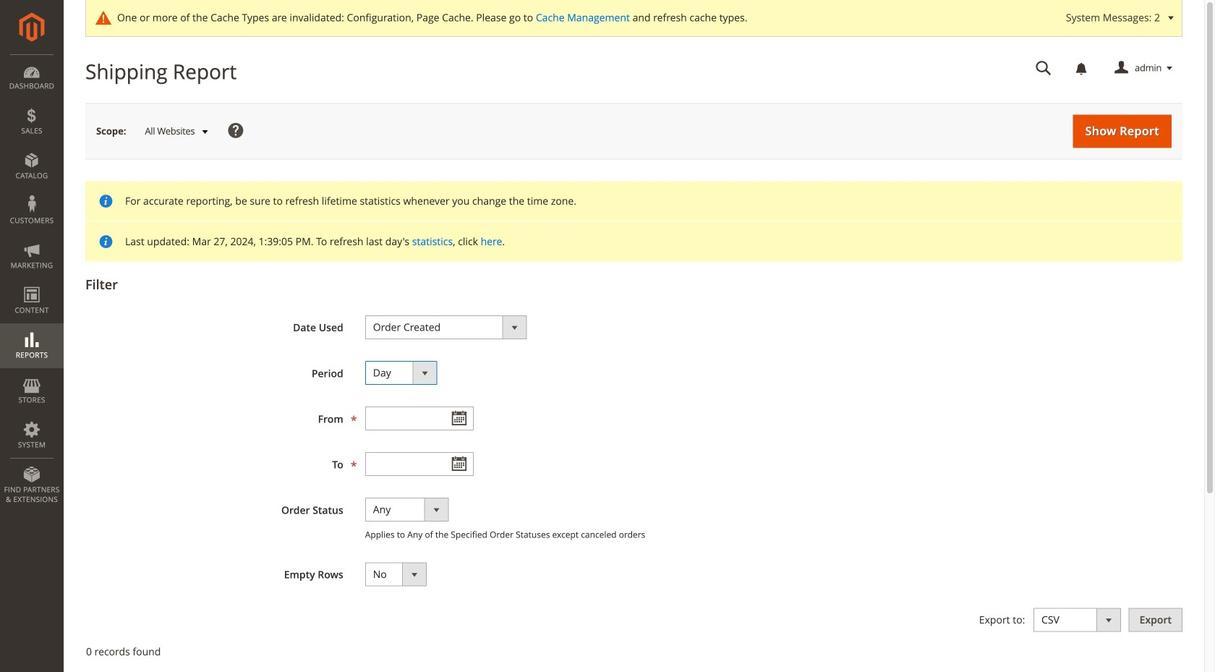 Task type: locate. For each thing, give the bounding box(es) containing it.
menu bar
[[0, 54, 64, 512]]

None text field
[[365, 452, 474, 476]]

magento admin panel image
[[19, 12, 45, 42]]

None text field
[[1026, 56, 1062, 81], [365, 407, 474, 431], [1026, 56, 1062, 81], [365, 407, 474, 431]]



